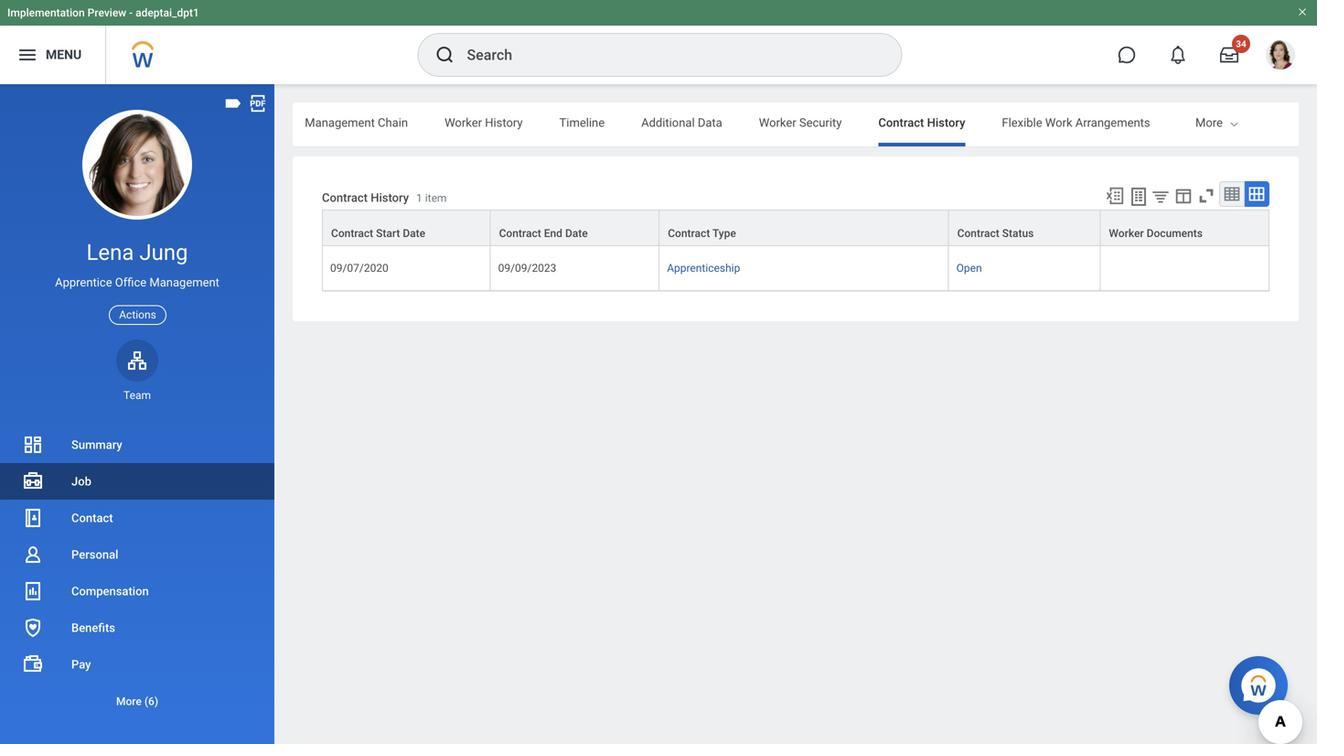 Task type: locate. For each thing, give the bounding box(es) containing it.
34
[[1237, 38, 1247, 49]]

cell
[[1101, 246, 1270, 291]]

worker
[[445, 116, 482, 130], [759, 116, 797, 130], [1110, 227, 1145, 240]]

job
[[71, 475, 91, 488]]

2 row from the top
[[322, 246, 1270, 291]]

contract
[[879, 116, 925, 130], [322, 191, 368, 204], [331, 227, 374, 240], [499, 227, 542, 240], [668, 227, 711, 240], [958, 227, 1000, 240]]

2 horizontal spatial worker
[[1110, 227, 1145, 240]]

chain
[[378, 116, 408, 130]]

contract inside tab list
[[879, 116, 925, 130]]

contract end date
[[499, 227, 588, 240]]

job image
[[22, 470, 44, 492]]

history left 'flexible'
[[928, 116, 966, 130]]

worker down export to worksheets "image" at the right top of the page
[[1110, 227, 1145, 240]]

more left (6)
[[116, 695, 142, 708]]

worker for worker documents
[[1110, 227, 1145, 240]]

view printable version (pdf) image
[[248, 93, 268, 113]]

contract up 09/07/2020
[[331, 227, 374, 240]]

worker left security
[[759, 116, 797, 130]]

1 date from the left
[[403, 227, 426, 240]]

more inside dropdown button
[[116, 695, 142, 708]]

1 horizontal spatial management
[[305, 116, 375, 130]]

management
[[305, 116, 375, 130], [150, 276, 220, 289]]

contract up open 'link'
[[958, 227, 1000, 240]]

2 horizontal spatial history
[[928, 116, 966, 130]]

benefits link
[[0, 610, 275, 646]]

worker inside popup button
[[1110, 227, 1145, 240]]

1 horizontal spatial worker
[[759, 116, 797, 130]]

history left "1"
[[371, 191, 409, 204]]

contact link
[[0, 500, 275, 536]]

more
[[1196, 116, 1224, 130], [116, 695, 142, 708]]

management down jung
[[150, 276, 220, 289]]

tab list containing management chain
[[0, 103, 1151, 146]]

justify image
[[16, 44, 38, 66]]

toolbar
[[1097, 181, 1270, 210]]

contract for contract status
[[958, 227, 1000, 240]]

worker down 'search' icon
[[445, 116, 482, 130]]

worker documents
[[1110, 227, 1204, 240]]

0 horizontal spatial worker
[[445, 116, 482, 130]]

0 horizontal spatial more
[[116, 695, 142, 708]]

actions
[[119, 308, 156, 321]]

(6)
[[144, 695, 158, 708]]

history
[[485, 116, 523, 130], [928, 116, 966, 130], [371, 191, 409, 204]]

flexible work arrangements
[[1003, 116, 1151, 130]]

0 horizontal spatial management
[[150, 276, 220, 289]]

contract right security
[[879, 116, 925, 130]]

contract for contract history
[[879, 116, 925, 130]]

date right start
[[403, 227, 426, 240]]

security
[[800, 116, 842, 130]]

1 vertical spatial more
[[116, 695, 142, 708]]

contact
[[71, 511, 113, 525]]

date
[[403, 227, 426, 240], [566, 227, 588, 240]]

menu button
[[0, 26, 105, 84]]

work
[[1046, 116, 1073, 130]]

0 horizontal spatial history
[[371, 191, 409, 204]]

2 date from the left
[[566, 227, 588, 240]]

09/07/2020
[[330, 262, 389, 275]]

more (6)
[[116, 695, 158, 708]]

contract left the type
[[668, 227, 711, 240]]

summary
[[71, 438, 122, 452]]

row containing contract start date
[[322, 210, 1270, 246]]

management left chain
[[305, 116, 375, 130]]

contract inside "popup button"
[[668, 227, 711, 240]]

1 horizontal spatial more
[[1196, 116, 1224, 130]]

list
[[0, 426, 275, 719]]

notifications large image
[[1170, 46, 1188, 64]]

select to filter grid data image
[[1151, 187, 1171, 206]]

1 horizontal spatial history
[[485, 116, 523, 130]]

date right "end"
[[566, 227, 588, 240]]

pay link
[[0, 646, 275, 683]]

contract inside 'popup button'
[[958, 227, 1000, 240]]

benefits image
[[22, 617, 44, 639]]

contract up contract start date
[[322, 191, 368, 204]]

0 vertical spatial management
[[305, 116, 375, 130]]

0 vertical spatial more
[[1196, 116, 1224, 130]]

1 horizontal spatial date
[[566, 227, 588, 240]]

1 row from the top
[[322, 210, 1270, 246]]

contract type
[[668, 227, 737, 240]]

contract status button
[[950, 211, 1100, 245]]

worker documents button
[[1101, 211, 1269, 245]]

contract for contract start date
[[331, 227, 374, 240]]

contract history
[[879, 116, 966, 130]]

more down inbox large image
[[1196, 116, 1224, 130]]

tab list
[[0, 103, 1151, 146]]

apprentice
[[55, 276, 112, 289]]

fullscreen image
[[1197, 186, 1217, 206]]

worker for worker history
[[445, 116, 482, 130]]

0 horizontal spatial date
[[403, 227, 426, 240]]

additional data
[[642, 116, 723, 130]]

contract end date button
[[491, 211, 659, 245]]

history left timeline
[[485, 116, 523, 130]]

table image
[[1224, 185, 1242, 203]]

implementation
[[7, 6, 85, 19]]

open link
[[957, 258, 983, 275]]

data
[[698, 116, 723, 130]]

contract start date
[[331, 227, 426, 240]]

contract left "end"
[[499, 227, 542, 240]]

1 vertical spatial management
[[150, 276, 220, 289]]

personal link
[[0, 536, 275, 573]]

row
[[322, 210, 1270, 246], [322, 246, 1270, 291]]

summary link
[[0, 426, 275, 463]]

expand table image
[[1248, 185, 1267, 203]]

34 button
[[1210, 35, 1251, 75]]

inbox large image
[[1221, 46, 1239, 64]]

team link
[[116, 339, 158, 403]]

timeline
[[560, 116, 605, 130]]

list containing summary
[[0, 426, 275, 719]]

click to view/edit grid preferences image
[[1174, 186, 1194, 206]]



Task type: vqa. For each thing, say whether or not it's contained in the screenshot.
Usa Monthly link related to Row containing Payroll Partner
no



Task type: describe. For each thing, give the bounding box(es) containing it.
-
[[129, 6, 133, 19]]

1
[[416, 192, 423, 204]]

office
[[115, 276, 147, 289]]

contract start date button
[[323, 211, 490, 245]]

pay image
[[22, 653, 44, 675]]

benefits
[[71, 621, 115, 635]]

personal
[[71, 548, 118, 561]]

open
[[957, 262, 983, 275]]

actions button
[[109, 305, 166, 325]]

history for contract history
[[928, 116, 966, 130]]

apprenticeship link
[[667, 258, 741, 275]]

export to excel image
[[1106, 186, 1126, 206]]

lena
[[86, 239, 134, 265]]

Search Workday  search field
[[467, 35, 864, 75]]

09/09/2023
[[498, 262, 557, 275]]

contract for contract type
[[668, 227, 711, 240]]

contract type button
[[660, 211, 949, 245]]

start
[[376, 227, 400, 240]]

worker history
[[445, 116, 523, 130]]

arrangements
[[1076, 116, 1151, 130]]

export to worksheets image
[[1128, 186, 1150, 208]]

date for contract end date
[[566, 227, 588, 240]]

end
[[544, 227, 563, 240]]

personal image
[[22, 544, 44, 566]]

menu
[[46, 47, 82, 62]]

apprentice office management
[[55, 276, 220, 289]]

compensation
[[71, 584, 149, 598]]

apprenticeship
[[667, 262, 741, 275]]

contract for contract history 1 item
[[322, 191, 368, 204]]

compensation link
[[0, 573, 275, 610]]

history for contract history 1 item
[[371, 191, 409, 204]]

search image
[[434, 44, 456, 66]]

management inside navigation pane region
[[150, 276, 220, 289]]

more (6) button
[[0, 691, 275, 713]]

team
[[124, 389, 151, 402]]

jung
[[139, 239, 188, 265]]

adeptai_dpt1
[[136, 6, 199, 19]]

item
[[425, 192, 447, 204]]

tag image
[[223, 93, 243, 113]]

compensation image
[[22, 580, 44, 602]]

type
[[713, 227, 737, 240]]

row containing 09/07/2020
[[322, 246, 1270, 291]]

worker for worker security
[[759, 116, 797, 130]]

worker security
[[759, 116, 842, 130]]

preview
[[88, 6, 126, 19]]

status
[[1003, 227, 1035, 240]]

flexible
[[1003, 116, 1043, 130]]

management chain
[[305, 116, 408, 130]]

summary image
[[22, 434, 44, 456]]

job link
[[0, 463, 275, 500]]

close environment banner image
[[1298, 6, 1309, 17]]

management inside tab list
[[305, 116, 375, 130]]

documents
[[1147, 227, 1204, 240]]

history for worker history
[[485, 116, 523, 130]]

contract for contract end date
[[499, 227, 542, 240]]

more for more (6)
[[116, 695, 142, 708]]

more for more
[[1196, 116, 1224, 130]]

contract history 1 item
[[322, 191, 447, 204]]

pay
[[71, 658, 91, 671]]

date for contract start date
[[403, 227, 426, 240]]

navigation pane region
[[0, 84, 275, 744]]

implementation preview -   adeptai_dpt1
[[7, 6, 199, 19]]

view team image
[[126, 349, 148, 371]]

contract status
[[958, 227, 1035, 240]]

contact image
[[22, 507, 44, 529]]

menu banner
[[0, 0, 1318, 84]]

lena jung
[[86, 239, 188, 265]]

profile logan mcneil image
[[1267, 40, 1296, 73]]

team lena jung element
[[116, 388, 158, 403]]

more (6) button
[[0, 683, 275, 719]]

additional
[[642, 116, 695, 130]]



